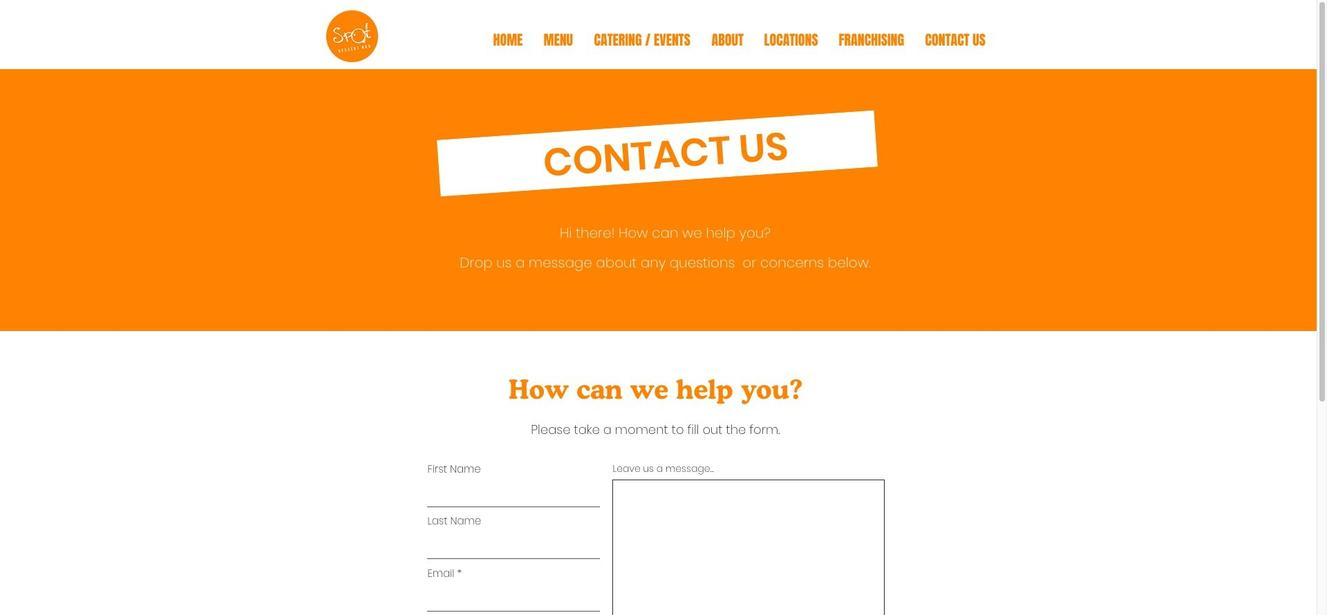 Task type: locate. For each thing, give the bounding box(es) containing it.
None text field
[[427, 481, 600, 508], [427, 533, 600, 559], [427, 481, 600, 508], [427, 533, 600, 559]]

None email field
[[427, 585, 600, 612]]

logo spot(light orange).png image
[[326, 10, 378, 62]]

None text field
[[612, 480, 884, 615]]



